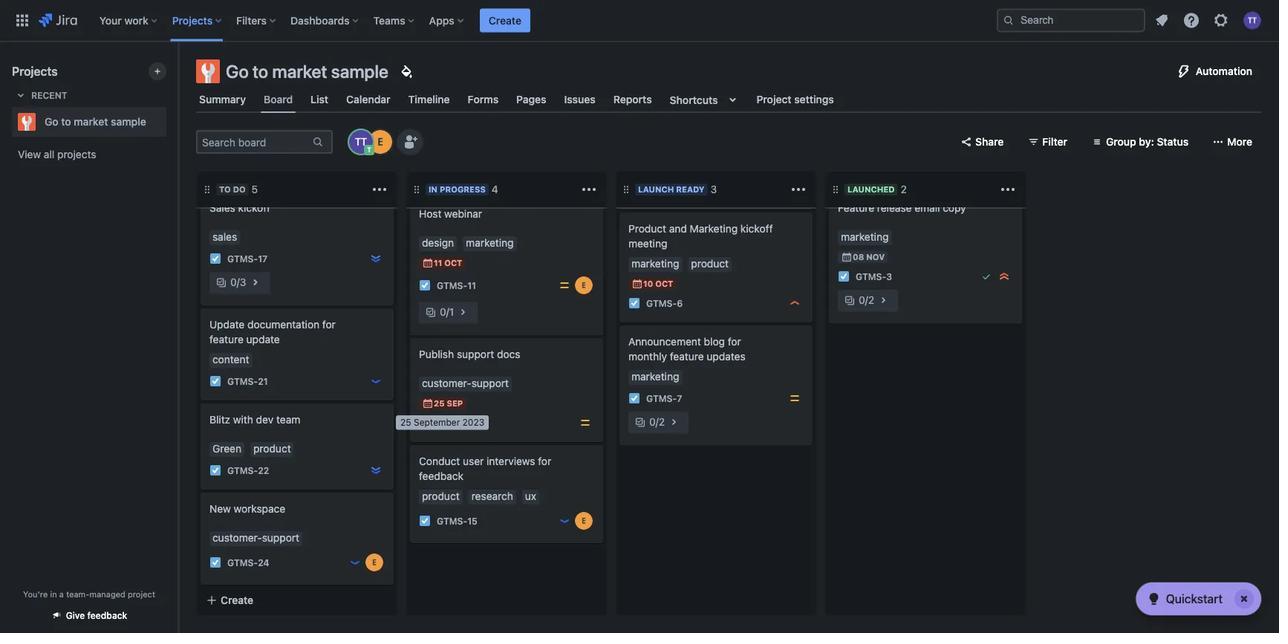 Task type: locate. For each thing, give the bounding box(es) containing it.
1 horizontal spatial sample
[[331, 61, 389, 82]]

10 up gtms-6
[[643, 279, 653, 289]]

low image for gtms-16
[[349, 160, 361, 172]]

task image
[[210, 160, 221, 172], [838, 163, 850, 175], [419, 166, 431, 178], [629, 181, 640, 193], [838, 270, 850, 282], [419, 279, 431, 291], [629, 392, 640, 404], [419, 515, 431, 527], [210, 557, 221, 568]]

0 horizontal spatial 3
[[240, 276, 246, 288]]

1 vertical spatial feedback
[[87, 610, 127, 621]]

2 inside the gtms-2 link
[[677, 182, 683, 192]]

10 oct
[[643, 279, 673, 289]]

gtms- inside gtms-12 link
[[437, 418, 467, 428]]

jira image
[[39, 12, 77, 29], [39, 12, 77, 29]]

automation image
[[1175, 62, 1193, 80]]

eloisefrancis23 image left 10 october 2023 image
[[575, 276, 593, 294]]

gtms-24
[[227, 557, 269, 568]]

0 horizontal spatial terry turtle image
[[349, 130, 373, 154]]

terry turtle image
[[349, 130, 373, 154], [785, 178, 802, 196]]

filter button
[[1019, 130, 1077, 154]]

eloisefrancis23 image for 10
[[575, 163, 593, 181]]

conduct user interviews for feedback
[[419, 455, 551, 482]]

2 vertical spatial eloisefrancis23 image
[[366, 554, 383, 571]]

lowest image for blitz with dev team
[[370, 464, 382, 476]]

gtms- for 11
[[437, 280, 467, 290]]

feature inside announcement blog for monthly feature updates
[[670, 350, 704, 363]]

1 vertical spatial terry turtle image
[[785, 178, 802, 196]]

view
[[18, 148, 41, 160]]

2 right launch
[[677, 182, 683, 192]]

task image for gtms-11
[[419, 279, 431, 291]]

2 vertical spatial for
[[538, 455, 551, 467]]

forms link
[[465, 86, 502, 113]]

0 / 3
[[230, 276, 246, 288]]

banner
[[0, 0, 1279, 42]]

column actions menu image
[[580, 181, 598, 198], [790, 181, 808, 198]]

gtms-7
[[646, 393, 682, 403]]

0 vertical spatial create
[[489, 14, 522, 26]]

0 vertical spatial create button
[[480, 9, 530, 32]]

done image
[[981, 270, 993, 282], [981, 270, 993, 282]]

projects inside projects dropdown button
[[172, 14, 213, 26]]

low image
[[559, 515, 571, 527], [349, 557, 361, 568]]

25 inside tooltip
[[400, 417, 411, 428]]

1 horizontal spatial low image
[[370, 375, 382, 387]]

2 horizontal spatial for
[[728, 335, 741, 348]]

gtms-2 link
[[646, 181, 683, 194]]

timeline link
[[405, 86, 453, 113]]

gtms-12 link
[[437, 416, 477, 429]]

1 horizontal spatial 25
[[434, 399, 445, 408]]

1 vertical spatial eloisefrancis23 image
[[575, 512, 593, 530]]

medium image
[[559, 166, 571, 178], [559, 279, 571, 291], [789, 392, 801, 404], [580, 417, 591, 429]]

0 horizontal spatial 1
[[449, 306, 454, 318]]

task image for gtms-10
[[419, 166, 431, 178]]

task image left the gtms-7 link
[[629, 392, 640, 404]]

task image left gtms-1 link
[[838, 163, 850, 175]]

for right interviews
[[538, 455, 551, 467]]

dismiss quickstart image
[[1233, 587, 1256, 611]]

sample inside go to market sample link
[[111, 116, 146, 128]]

tab list
[[187, 86, 1271, 113]]

task image left the "gtms-3" link
[[838, 270, 850, 282]]

column actions menu image for 5
[[371, 181, 389, 198]]

0 vertical spatial low image
[[559, 515, 571, 527]]

task image left "gtms-21" link
[[210, 375, 221, 387]]

sales
[[210, 202, 235, 214]]

gtms- inside the gtms-2 link
[[646, 182, 677, 192]]

gtms- inside gtms-11 link
[[437, 280, 467, 290]]

blitz with dev team
[[210, 413, 300, 426]]

0 vertical spatial low image
[[349, 160, 361, 172]]

feedback down the managed
[[87, 610, 127, 621]]

1 lowest image from the top
[[370, 253, 382, 265]]

25 left sep at the left bottom
[[434, 399, 445, 408]]

0 / 2 down the gtms-7 link
[[649, 416, 665, 428]]

0 vertical spatial sample
[[331, 61, 389, 82]]

filters
[[236, 14, 267, 26]]

done image
[[981, 163, 993, 175], [981, 163, 993, 175]]

/ down gtms-11 link
[[446, 306, 449, 318]]

marketing
[[690, 223, 738, 235]]

task image for gtms-2
[[629, 181, 640, 193]]

1 vertical spatial 25
[[400, 417, 411, 428]]

to up board
[[253, 61, 268, 82]]

24
[[258, 557, 269, 568]]

/
[[237, 276, 240, 288], [865, 294, 868, 306], [446, 306, 449, 318], [656, 416, 659, 428]]

lowest image
[[370, 253, 382, 265], [370, 464, 382, 476]]

lowest image left 11 october 2023 image at the top of page
[[370, 253, 382, 265]]

1 horizontal spatial oct
[[655, 279, 673, 289]]

0 horizontal spatial market
[[74, 116, 108, 128]]

settings
[[794, 93, 834, 106]]

1 vertical spatial kickoff
[[741, 223, 773, 235]]

1 vertical spatial to
[[61, 116, 71, 128]]

column actions menu image left launch
[[580, 181, 598, 198]]

eloisefrancis23 image down issues link
[[575, 163, 593, 181]]

gtms-2
[[646, 182, 683, 192]]

oct up gtms-11
[[445, 258, 462, 268]]

update
[[246, 333, 280, 345]]

1 horizontal spatial kickoff
[[741, 223, 773, 235]]

0 horizontal spatial go to market sample
[[45, 116, 146, 128]]

1 vertical spatial low image
[[370, 375, 382, 387]]

3
[[711, 183, 717, 195], [887, 271, 892, 282], [240, 276, 246, 288]]

gtms-21
[[227, 376, 268, 386]]

market
[[272, 61, 327, 82], [74, 116, 108, 128]]

gtms- for 21
[[227, 376, 258, 386]]

market up list
[[272, 61, 327, 82]]

11 october 2023 image
[[422, 257, 434, 269]]

workspace
[[234, 503, 285, 515]]

gtms-6 link
[[646, 297, 683, 310]]

create button right apps popup button
[[480, 9, 530, 32]]

0 horizontal spatial feature
[[210, 333, 244, 345]]

gtms- for 2
[[646, 182, 677, 192]]

update
[[210, 318, 245, 331]]

apps button
[[425, 9, 469, 32]]

1 vertical spatial low image
[[349, 557, 361, 568]]

0 horizontal spatial for
[[322, 318, 336, 331]]

filter
[[1043, 136, 1068, 148]]

1 vertical spatial 10
[[643, 279, 653, 289]]

eloisefrancis23 image
[[575, 163, 593, 181], [575, 276, 593, 294]]

go to market sample up list
[[226, 61, 389, 82]]

0 horizontal spatial column actions menu image
[[371, 181, 389, 198]]

1 horizontal spatial to
[[253, 61, 268, 82]]

1 horizontal spatial feature
[[670, 350, 704, 363]]

0 horizontal spatial create
[[221, 594, 253, 606]]

eloisefrancis23 image for 11
[[575, 276, 593, 294]]

gtms- for 22
[[227, 465, 258, 475]]

1 vertical spatial go to market sample
[[45, 116, 146, 128]]

launch ready 3
[[638, 183, 717, 195]]

gtms- inside the "gtms-3" link
[[856, 271, 887, 282]]

gtms- inside gtms-17 link
[[227, 253, 258, 264]]

sample up calendar
[[331, 61, 389, 82]]

kickoff right marketing
[[741, 223, 773, 235]]

25 left september
[[400, 417, 411, 428]]

column actions menu image for 2
[[999, 181, 1017, 198]]

add people image
[[401, 133, 419, 151]]

0 horizontal spatial column actions menu image
[[580, 181, 598, 198]]

1 horizontal spatial column actions menu image
[[999, 181, 1017, 198]]

gtms- inside gtms-1 link
[[856, 164, 887, 175]]

column actions menu image left launched
[[790, 181, 808, 198]]

0 horizontal spatial kickoff
[[238, 202, 270, 214]]

dashboards
[[291, 14, 350, 26]]

1 horizontal spatial go
[[226, 61, 249, 82]]

nov
[[866, 252, 885, 262]]

market up "view all projects" link
[[74, 116, 108, 128]]

search image
[[1003, 14, 1015, 26]]

0 vertical spatial feature
[[210, 333, 244, 345]]

blog
[[704, 335, 725, 348]]

Search board text field
[[198, 132, 311, 152]]

feedback down conduct
[[419, 470, 464, 482]]

gtms- inside the gtms-7 link
[[646, 393, 677, 403]]

go up summary
[[226, 61, 249, 82]]

gtms- inside "gtms-21" link
[[227, 376, 258, 386]]

your work
[[99, 14, 148, 26]]

create button down 24
[[197, 587, 398, 614]]

to down recent
[[61, 116, 71, 128]]

1 horizontal spatial 10
[[643, 279, 653, 289]]

0 vertical spatial oct
[[445, 258, 462, 268]]

0 horizontal spatial oct
[[445, 258, 462, 268]]

settings image
[[1213, 12, 1230, 29]]

gtms- for 7
[[646, 393, 677, 403]]

0 vertical spatial for
[[322, 318, 336, 331]]

gtms-15
[[437, 516, 478, 526]]

4
[[492, 183, 498, 195]]

eloisefrancis23 image
[[369, 130, 392, 154], [575, 512, 593, 530], [366, 554, 383, 571]]

gtms- for 1
[[856, 164, 887, 175]]

shortcuts
[[670, 93, 718, 106]]

filters button
[[232, 9, 282, 32]]

teams button
[[369, 9, 420, 32]]

25 for 25 sep
[[434, 399, 445, 408]]

create down gtms-24 link at the left bottom of page
[[221, 594, 253, 606]]

collapse recent projects image
[[12, 86, 30, 104]]

you're in a team-managed project
[[23, 589, 155, 599]]

oct
[[445, 258, 462, 268], [655, 279, 673, 289]]

for for announcement blog for monthly feature updates
[[728, 335, 741, 348]]

gtms-17
[[227, 253, 268, 264]]

task image for gtms-7
[[629, 392, 640, 404]]

set background color image
[[397, 62, 415, 80]]

1 horizontal spatial for
[[538, 455, 551, 467]]

september
[[414, 417, 460, 428]]

task image left gtms-22 link
[[210, 464, 221, 476]]

0 vertical spatial eloisefrancis23 image
[[575, 163, 593, 181]]

reports
[[614, 93, 652, 106]]

column actions menu image left in
[[371, 181, 389, 198]]

user
[[463, 455, 484, 467]]

feedback inside button
[[87, 610, 127, 621]]

0 vertical spatial terry turtle image
[[349, 130, 373, 154]]

feature
[[838, 202, 875, 214]]

25 sep
[[434, 399, 463, 408]]

eloisefrancis23 image for new workspace
[[366, 554, 383, 571]]

0 down gtms-11 link
[[440, 306, 446, 318]]

0 horizontal spatial low image
[[349, 160, 361, 172]]

for inside update documentation for feature update
[[322, 318, 336, 331]]

gtms- inside gtms-22 link
[[227, 465, 258, 475]]

host
[[419, 208, 442, 220]]

help image
[[1183, 12, 1201, 29]]

3 for launch ready 3
[[711, 183, 717, 195]]

summary link
[[196, 86, 249, 113]]

1 horizontal spatial go to market sample
[[226, 61, 389, 82]]

0 vertical spatial 0 / 2
[[859, 294, 875, 306]]

2 column actions menu image from the left
[[999, 181, 1017, 198]]

create right apps popup button
[[489, 14, 522, 26]]

0 horizontal spatial to
[[61, 116, 71, 128]]

highest image
[[999, 270, 1010, 282]]

high image
[[999, 163, 1010, 175]]

1 vertical spatial for
[[728, 335, 741, 348]]

task image for gtms-3
[[838, 270, 850, 282]]

1 vertical spatial feature
[[670, 350, 704, 363]]

0 vertical spatial 25
[[434, 399, 445, 408]]

for inside conduct user interviews for feedback
[[538, 455, 551, 467]]

add to starred image
[[162, 113, 180, 131]]

1 vertical spatial 0 / 2
[[649, 416, 665, 428]]

lowest image left conduct
[[370, 464, 382, 476]]

quickstart button
[[1137, 583, 1262, 615]]

1 horizontal spatial 11
[[467, 280, 476, 290]]

25
[[434, 399, 445, 408], [400, 417, 411, 428]]

1 vertical spatial create button
[[197, 587, 398, 614]]

0 vertical spatial 10
[[467, 167, 478, 178]]

1 eloisefrancis23 image from the top
[[575, 163, 593, 181]]

1 horizontal spatial projects
[[172, 14, 213, 26]]

go down recent
[[45, 116, 58, 128]]

1 horizontal spatial feedback
[[419, 470, 464, 482]]

0 vertical spatial 11
[[434, 258, 442, 268]]

0 vertical spatial go
[[226, 61, 249, 82]]

1 vertical spatial market
[[74, 116, 108, 128]]

08 november 2023 image
[[841, 251, 853, 263], [841, 251, 853, 263]]

with
[[233, 413, 253, 426]]

1 vertical spatial projects
[[12, 64, 58, 78]]

feature down announcement
[[670, 350, 704, 363]]

1 column actions menu image from the left
[[371, 181, 389, 198]]

appswitcher icon image
[[13, 12, 31, 29]]

create button
[[480, 9, 530, 32], [197, 587, 398, 614]]

for
[[322, 318, 336, 331], [728, 335, 741, 348], [538, 455, 551, 467]]

forms
[[468, 93, 499, 106]]

16
[[258, 161, 268, 172]]

task image left the gtms-2 link
[[629, 181, 640, 193]]

gtms- inside gtms-6 link
[[646, 298, 677, 308]]

0 vertical spatial market
[[272, 61, 327, 82]]

task image for sales kickoff
[[210, 253, 221, 265]]

task image up to
[[210, 160, 221, 172]]

11
[[434, 258, 442, 268], [467, 280, 476, 290]]

1 horizontal spatial column actions menu image
[[790, 181, 808, 198]]

25 for 25 september 2023
[[400, 417, 411, 428]]

share button
[[952, 130, 1013, 154]]

go to market sample up "view all projects" link
[[45, 116, 146, 128]]

to
[[253, 61, 268, 82], [61, 116, 71, 128]]

low image
[[349, 160, 361, 172], [370, 375, 382, 387]]

gtms- inside gtms-24 link
[[227, 557, 258, 568]]

0 / 2 down the "gtms-3" link
[[859, 294, 875, 306]]

automation
[[1196, 65, 1253, 77]]

0 vertical spatial feedback
[[419, 470, 464, 482]]

0 vertical spatial to
[[253, 61, 268, 82]]

high image
[[789, 297, 801, 309]]

2 down the "gtms-3" link
[[868, 294, 875, 306]]

10 up in progress 4 at the top of page
[[467, 167, 478, 178]]

0 down the gtms-7 link
[[649, 416, 656, 428]]

task image left gtms-24 link at the left bottom of page
[[210, 557, 221, 568]]

2 column actions menu image from the left
[[790, 181, 808, 198]]

1 vertical spatial eloisefrancis23 image
[[575, 276, 593, 294]]

1 horizontal spatial create
[[489, 14, 522, 26]]

gtms- inside gtms-16 link
[[227, 161, 258, 172]]

interviews
[[487, 455, 535, 467]]

board
[[264, 93, 293, 105]]

projects up sidebar navigation image
[[172, 14, 213, 26]]

monthly
[[629, 350, 667, 363]]

gtms- inside gtms-10 link
[[437, 167, 467, 178]]

gtms-15 link
[[437, 514, 478, 527]]

feature down update
[[210, 333, 244, 345]]

1 vertical spatial oct
[[655, 279, 673, 289]]

25 september 2023 image
[[422, 398, 434, 409], [422, 398, 434, 409]]

2 eloisefrancis23 image from the top
[[575, 276, 593, 294]]

for inside announcement blog for monthly feature updates
[[728, 335, 741, 348]]

task image for blitz with dev team
[[210, 464, 221, 476]]

1 down gtms-11 link
[[449, 306, 454, 318]]

0 vertical spatial go to market sample
[[226, 61, 389, 82]]

eloisefrancis23 image for conduct user interviews for feedback
[[575, 512, 593, 530]]

task image down 11 october 2023 image at the top of page
[[419, 279, 431, 291]]

1 vertical spatial 1
[[449, 306, 454, 318]]

more
[[1228, 136, 1253, 148]]

for right documentation
[[322, 318, 336, 331]]

for up updates
[[728, 335, 741, 348]]

0 horizontal spatial 25
[[400, 417, 411, 428]]

0 horizontal spatial sample
[[111, 116, 146, 128]]

column actions menu image down high image
[[999, 181, 1017, 198]]

1 up launched 2
[[887, 164, 891, 175]]

to
[[219, 185, 231, 194]]

1 vertical spatial go
[[45, 116, 58, 128]]

0 horizontal spatial projects
[[12, 64, 58, 78]]

1 horizontal spatial 3
[[711, 183, 717, 195]]

issues
[[564, 93, 596, 106]]

1 horizontal spatial create button
[[480, 9, 530, 32]]

ready
[[676, 185, 705, 194]]

1 vertical spatial sample
[[111, 116, 146, 128]]

1 horizontal spatial low image
[[559, 515, 571, 527]]

sales kickoff
[[210, 202, 270, 214]]

sample
[[331, 61, 389, 82], [111, 116, 146, 128]]

2 lowest image from the top
[[370, 464, 382, 476]]

task image up in
[[419, 166, 431, 178]]

0 horizontal spatial feedback
[[87, 610, 127, 621]]

projects up 'collapse recent projects' icon
[[12, 64, 58, 78]]

task image for gtms-16
[[210, 160, 221, 172]]

check image
[[1145, 590, 1163, 608]]

/ down the gtms-7 link
[[656, 416, 659, 428]]

1 column actions menu image from the left
[[580, 181, 598, 198]]

1 vertical spatial lowest image
[[370, 464, 382, 476]]

kickoff inside product and marketing kickoff meeting
[[741, 223, 773, 235]]

automation button
[[1166, 59, 1262, 83]]

0 vertical spatial lowest image
[[370, 253, 382, 265]]

0 vertical spatial projects
[[172, 14, 213, 26]]

sample left "add to starred" image at the left top
[[111, 116, 146, 128]]

gtms- inside the gtms-15 link
[[437, 516, 467, 526]]

1 horizontal spatial 1
[[887, 164, 891, 175]]

task image left the gtms-15 link
[[419, 515, 431, 527]]

gtms- for 3
[[856, 271, 887, 282]]

go
[[226, 61, 249, 82], [45, 116, 58, 128]]

teams
[[373, 14, 405, 26]]

gtms-11 link
[[437, 279, 476, 292]]

kickoff down the 5
[[238, 202, 270, 214]]

create button inside primary element
[[480, 9, 530, 32]]

task image
[[210, 253, 221, 265], [629, 297, 640, 309], [210, 375, 221, 387], [419, 417, 431, 429], [210, 464, 221, 476]]

email
[[915, 202, 940, 214]]

oct up gtms-6
[[655, 279, 673, 289]]

dev
[[256, 413, 274, 426]]

column actions menu image
[[371, 181, 389, 198], [999, 181, 1017, 198]]

task image left gtms-17 link
[[210, 253, 221, 265]]

0 horizontal spatial low image
[[349, 557, 361, 568]]



Task type: vqa. For each thing, say whether or not it's contained in the screenshot.
the you're
yes



Task type: describe. For each thing, give the bounding box(es) containing it.
gtms-6
[[646, 298, 683, 308]]

/ down gtms-17 link
[[237, 276, 240, 288]]

primary element
[[9, 0, 997, 41]]

gtms- for 10
[[437, 167, 467, 178]]

calendar link
[[343, 86, 394, 113]]

7
[[677, 393, 682, 403]]

10 october 2023 image
[[632, 278, 643, 290]]

go to market sample link
[[12, 107, 160, 137]]

view all projects link
[[12, 141, 166, 168]]

gtms-16
[[227, 161, 268, 172]]

1 horizontal spatial market
[[272, 61, 327, 82]]

meeting
[[629, 237, 667, 250]]

docs
[[497, 348, 521, 360]]

timeline
[[408, 93, 450, 106]]

you're
[[23, 589, 48, 599]]

conduct
[[419, 455, 460, 467]]

task image for gtms-15
[[419, 515, 431, 527]]

2 horizontal spatial 3
[[887, 271, 892, 282]]

projects button
[[168, 9, 227, 32]]

lowest image for sales kickoff
[[370, 253, 382, 265]]

0 down the "gtms-3" link
[[859, 294, 865, 306]]

gtms-12
[[437, 418, 477, 428]]

low image for gtms-21
[[370, 375, 382, 387]]

gtms- for 16
[[227, 161, 258, 172]]

gtms-3 link
[[856, 270, 892, 283]]

2023
[[463, 417, 485, 428]]

17
[[258, 253, 268, 264]]

tab list containing board
[[187, 86, 1271, 113]]

task image left gtms-12 link
[[419, 417, 431, 429]]

new
[[210, 503, 231, 515]]

gtms-1
[[856, 164, 891, 175]]

documentation
[[247, 318, 320, 331]]

0 horizontal spatial 10
[[467, 167, 478, 178]]

publish
[[419, 348, 454, 360]]

2 up feature release email copy
[[901, 183, 907, 195]]

task image down 10 october 2023 image
[[629, 297, 640, 309]]

3 for 0 / 3
[[240, 276, 246, 288]]

issues link
[[561, 86, 599, 113]]

11 october 2023 image
[[422, 257, 434, 269]]

calendar
[[346, 93, 391, 106]]

banner containing your work
[[0, 0, 1279, 42]]

low image for conduct user interviews for feedback
[[559, 515, 571, 527]]

0 vertical spatial eloisefrancis23 image
[[369, 130, 392, 154]]

reports link
[[611, 86, 655, 113]]

25 september 2023
[[400, 417, 485, 428]]

team-
[[66, 589, 90, 599]]

0 / 1
[[440, 306, 454, 318]]

Search field
[[997, 9, 1146, 32]]

quickstart
[[1166, 592, 1223, 606]]

0 horizontal spatial create button
[[197, 587, 398, 614]]

your profile and settings image
[[1244, 12, 1262, 29]]

list
[[311, 93, 329, 106]]

gtms- for 12
[[437, 418, 467, 428]]

your work button
[[95, 9, 163, 32]]

1 vertical spatial create
[[221, 594, 253, 606]]

oct for and
[[655, 279, 673, 289]]

gtms- for 24
[[227, 557, 258, 568]]

10 october 2023 image
[[632, 278, 643, 290]]

pages
[[517, 93, 547, 106]]

give feedback button
[[42, 603, 136, 627]]

support
[[457, 348, 494, 360]]

feature inside update documentation for feature update
[[210, 333, 244, 345]]

gtms- for 15
[[437, 516, 467, 526]]

team
[[276, 413, 300, 426]]

host webinar
[[419, 208, 482, 220]]

launch
[[638, 185, 674, 194]]

list link
[[308, 86, 331, 113]]

gtms-21 link
[[227, 375, 268, 388]]

1 vertical spatial 11
[[467, 280, 476, 290]]

/ down the "gtms-3" link
[[865, 294, 868, 306]]

0 horizontal spatial 0 / 2
[[649, 416, 665, 428]]

5
[[252, 183, 258, 195]]

feature release email copy
[[838, 202, 966, 214]]

release
[[877, 202, 912, 214]]

feedback inside conduct user interviews for feedback
[[419, 470, 464, 482]]

low image for new workspace
[[349, 557, 361, 568]]

1 horizontal spatial 0 / 2
[[859, 294, 875, 306]]

task image for update documentation for feature update
[[210, 375, 221, 387]]

oct for webinar
[[445, 258, 462, 268]]

08 nov
[[853, 252, 885, 262]]

by:
[[1139, 136, 1154, 148]]

project settings link
[[754, 86, 837, 113]]

project settings
[[757, 93, 834, 106]]

2 down the gtms-7 link
[[659, 416, 665, 428]]

group by: status
[[1106, 136, 1189, 148]]

webinar
[[444, 208, 482, 220]]

announcement blog for monthly feature updates
[[629, 335, 746, 363]]

updates
[[707, 350, 746, 363]]

gtms-7 link
[[646, 392, 682, 405]]

25 september 2023 tooltip
[[396, 415, 489, 430]]

0 vertical spatial kickoff
[[238, 202, 270, 214]]

pages link
[[514, 86, 549, 113]]

all
[[44, 148, 54, 160]]

projects
[[57, 148, 96, 160]]

column actions menu image for host webinar
[[580, 181, 598, 198]]

gtms-16 link
[[227, 160, 268, 173]]

product
[[629, 223, 667, 235]]

create inside primary element
[[489, 14, 522, 26]]

project
[[128, 589, 155, 599]]

0 horizontal spatial 11
[[434, 258, 442, 268]]

a
[[59, 589, 64, 599]]

11 oct
[[434, 258, 462, 268]]

for for update documentation for feature update
[[322, 318, 336, 331]]

managed
[[90, 589, 125, 599]]

0 vertical spatial 1
[[887, 164, 891, 175]]

sidebar navigation image
[[162, 59, 195, 89]]

gtms- for 17
[[227, 253, 258, 264]]

gtms-1 link
[[856, 163, 891, 176]]

project
[[757, 93, 792, 106]]

create project image
[[152, 65, 163, 77]]

in
[[50, 589, 57, 599]]

to do 5
[[219, 183, 258, 195]]

notifications image
[[1153, 12, 1171, 29]]

gtms-3
[[856, 271, 892, 282]]

column actions menu image for product and marketing kickoff meeting
[[790, 181, 808, 198]]

21
[[258, 376, 268, 386]]

task image for gtms-1
[[838, 163, 850, 175]]

1 horizontal spatial terry turtle image
[[785, 178, 802, 196]]

12
[[467, 418, 477, 428]]

gtms- for 6
[[646, 298, 677, 308]]

dashboards button
[[286, 9, 365, 32]]

15
[[467, 516, 478, 526]]

0 horizontal spatial go
[[45, 116, 58, 128]]

in
[[429, 185, 438, 194]]

0 down gtms-17 link
[[230, 276, 237, 288]]

task image for gtms-24
[[210, 557, 221, 568]]

shortcuts button
[[667, 86, 745, 113]]

share
[[976, 136, 1004, 148]]



